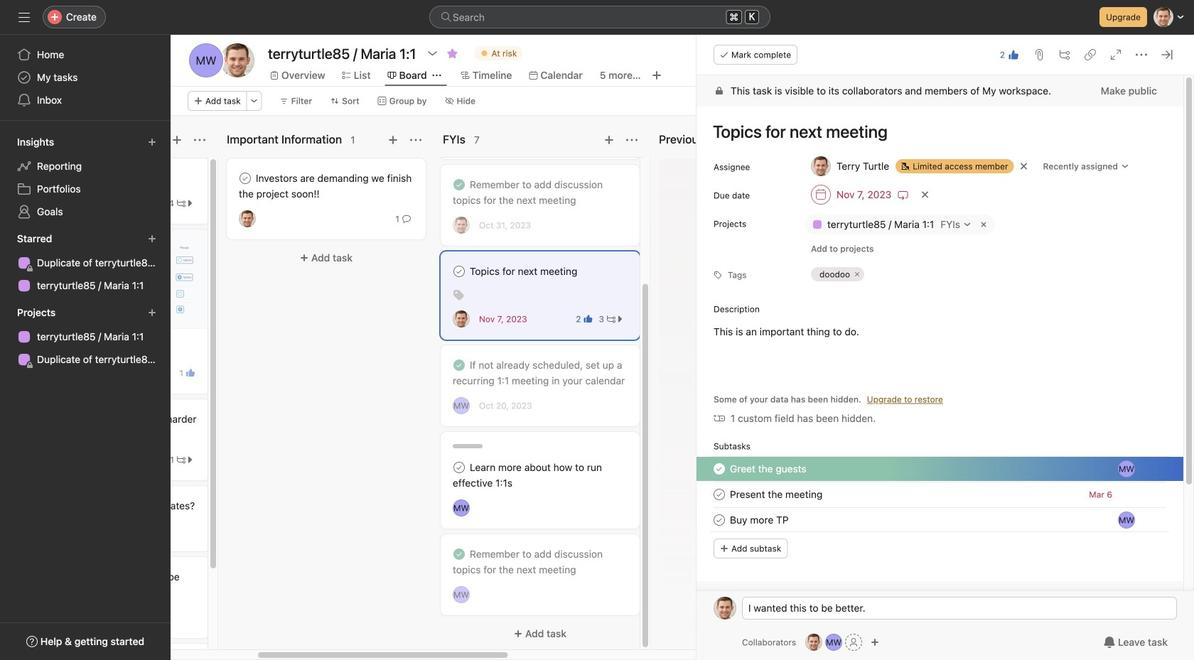 Task type: locate. For each thing, give the bounding box(es) containing it.
1 vertical spatial completed image
[[451, 357, 468, 374]]

completed image
[[451, 176, 468, 193], [451, 357, 468, 374]]

2 horizontal spatial mark complete checkbox
[[711, 486, 728, 503]]

1 completed checkbox from the top
[[451, 176, 468, 193]]

mark complete checkbox inside main content
[[711, 486, 728, 503]]

Mark complete checkbox
[[237, 170, 254, 187], [451, 459, 468, 476], [711, 486, 728, 503]]

0 vertical spatial completed image
[[451, 176, 468, 193]]

None text field
[[264, 41, 420, 66]]

projects element
[[0, 300, 171, 374]]

2 completed image from the top
[[451, 357, 468, 374]]

0 vertical spatial toggle assignee popover image
[[453, 217, 470, 234]]

mark complete image
[[237, 170, 254, 187], [451, 263, 468, 280], [451, 459, 468, 476], [711, 461, 728, 478], [711, 486, 728, 503]]

None field
[[429, 6, 770, 28]]

0 horizontal spatial mark complete checkbox
[[237, 170, 254, 187]]

mark complete image for middle mark complete option
[[451, 459, 468, 476]]

new insights image
[[148, 138, 156, 146]]

list item
[[697, 456, 1183, 482], [697, 482, 1183, 507], [697, 507, 1183, 533]]

toggle assignee popover image
[[239, 210, 256, 227], [1118, 461, 1135, 478], [453, 500, 470, 517], [1118, 512, 1135, 529], [453, 586, 470, 603]]

2 vertical spatial mark complete checkbox
[[711, 486, 728, 503]]

add task image
[[387, 134, 399, 146]]

2 add task image from the left
[[603, 134, 615, 146]]

more section actions image right add task icon
[[410, 134, 421, 146]]

add tab image
[[651, 70, 662, 81]]

main content inside topics for next meeting dialog
[[697, 75, 1183, 660]]

1 vertical spatial completed checkbox
[[451, 357, 468, 374]]

1 vertical spatial toggle assignee popover image
[[453, 311, 470, 328]]

0 horizontal spatial add task image
[[171, 134, 183, 146]]

remove image
[[853, 270, 861, 279]]

1 vertical spatial mark complete checkbox
[[451, 459, 468, 476]]

Task Name text field
[[730, 461, 806, 477], [730, 512, 789, 528]]

add task image right new insights image
[[171, 134, 183, 146]]

1 horizontal spatial add task image
[[603, 134, 615, 146]]

2 vertical spatial mark complete checkbox
[[711, 512, 728, 529]]

mark complete image for the topmost mark complete option
[[237, 170, 254, 187]]

more section actions image
[[626, 134, 638, 146]]

Task Name text field
[[704, 115, 1166, 148], [730, 487, 823, 503]]

tab actions image
[[433, 71, 441, 80]]

2 toggle assignee popover image from the top
[[453, 311, 470, 328]]

Completed checkbox
[[451, 176, 468, 193], [451, 357, 468, 374]]

0 vertical spatial task name text field
[[704, 115, 1166, 148]]

show options image
[[427, 48, 438, 59]]

more section actions image right new insights image
[[194, 134, 205, 146]]

0 horizontal spatial more section actions image
[[194, 134, 205, 146]]

clear due date image
[[921, 190, 929, 199]]

main content
[[697, 75, 1183, 660]]

1 add task image from the left
[[171, 134, 183, 146]]

mark complete checkbox for 2nd task name text field
[[711, 512, 728, 529]]

0 vertical spatial task name text field
[[730, 461, 806, 477]]

1 vertical spatial mark complete checkbox
[[711, 461, 728, 478]]

0 vertical spatial completed checkbox
[[451, 176, 468, 193]]

add task image
[[171, 134, 183, 146], [603, 134, 615, 146]]

2 vertical spatial toggle assignee popover image
[[453, 397, 470, 414]]

1 vertical spatial task name text field
[[730, 512, 789, 528]]

mark complete checkbox for first task name text field
[[711, 461, 728, 478]]

1 horizontal spatial more section actions image
[[410, 134, 421, 146]]

2 task name text field from the top
[[730, 512, 789, 528]]

1 more section actions image from the left
[[194, 134, 205, 146]]

add task image left more section actions image
[[603, 134, 615, 146]]

Mark complete checkbox
[[451, 263, 468, 280], [711, 461, 728, 478], [711, 512, 728, 529]]

2 completed checkbox from the top
[[451, 357, 468, 374]]

add or remove collaborators image
[[805, 634, 822, 651], [825, 634, 842, 651], [871, 638, 879, 647]]

remove assignee image
[[1020, 162, 1028, 171]]

completed checkbox for third toggle assignee popover icon from the bottom of the page
[[451, 176, 468, 193]]

2 more section actions image from the left
[[410, 134, 421, 146]]

1 comment image
[[402, 215, 411, 223]]

1 completed image from the top
[[451, 176, 468, 193]]

toggle assignee popover image
[[453, 217, 470, 234], [453, 311, 470, 328], [453, 397, 470, 414]]

remove from starred image
[[447, 48, 458, 59]]

more section actions image
[[194, 134, 205, 146], [410, 134, 421, 146]]

2 likes. you liked this task image
[[1008, 49, 1019, 60]]



Task type: vqa. For each thing, say whether or not it's contained in the screenshot.
"2 likes. You liked this task" image to the left
yes



Task type: describe. For each thing, give the bounding box(es) containing it.
open user profile image
[[714, 597, 736, 620]]

mark complete image for mark complete option inside the main content
[[711, 486, 728, 503]]

0 vertical spatial mark complete checkbox
[[451, 263, 468, 280]]

more actions image
[[250, 97, 258, 105]]

close details image
[[1161, 49, 1173, 60]]

1 task name text field from the top
[[730, 461, 806, 477]]

insights element
[[0, 129, 171, 226]]

mark complete image
[[711, 512, 728, 529]]

topics for next meeting dialog
[[697, 35, 1194, 660]]

full screen image
[[1110, 49, 1122, 60]]

starred element
[[0, 226, 171, 300]]

2 likes. you liked this task image
[[584, 315, 592, 323]]

1 like. you liked this task image
[[186, 369, 195, 377]]

add subtask image
[[1059, 49, 1070, 60]]

hide sidebar image
[[18, 11, 30, 23]]

1 list item from the top
[[697, 456, 1183, 482]]

remove image
[[978, 219, 989, 230]]

0 horizontal spatial add or remove collaborators image
[[805, 634, 822, 651]]

completed image for first toggle assignee popover icon from the bottom
[[451, 357, 468, 374]]

completed image for third toggle assignee popover icon from the bottom of the page
[[451, 176, 468, 193]]

1 horizontal spatial add or remove collaborators image
[[825, 634, 842, 651]]

global element
[[0, 35, 171, 120]]

completed checkbox for first toggle assignee popover icon from the bottom
[[451, 357, 468, 374]]

Completed checkbox
[[451, 546, 468, 563]]

1 horizontal spatial mark complete checkbox
[[451, 459, 468, 476]]

Search tasks, projects, and more text field
[[429, 6, 770, 28]]

3 list item from the top
[[697, 507, 1183, 533]]

attachments: add a file to this task, topics for next meeting image
[[1033, 49, 1045, 60]]

3 toggle assignee popover image from the top
[[453, 397, 470, 414]]

completed image
[[451, 546, 468, 563]]

2 horizontal spatial add or remove collaborators image
[[871, 638, 879, 647]]

more actions for this task image
[[1136, 49, 1147, 60]]

1 toggle assignee popover image from the top
[[453, 217, 470, 234]]

0 comments. click to go to subtask details and comments image
[[1154, 463, 1166, 475]]

0 vertical spatial mark complete checkbox
[[237, 170, 254, 187]]

1 vertical spatial task name text field
[[730, 487, 823, 503]]

copy task link image
[[1085, 49, 1096, 60]]

2 list item from the top
[[697, 482, 1183, 507]]



